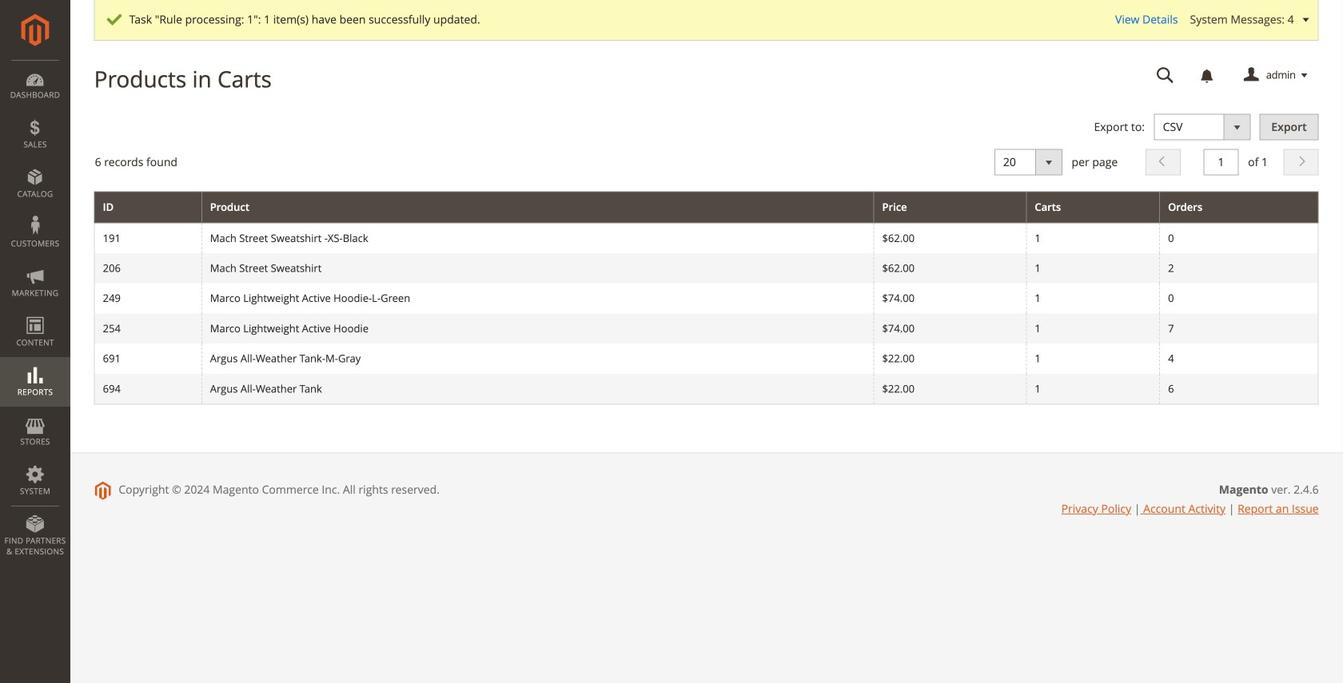 Task type: locate. For each thing, give the bounding box(es) containing it.
magento admin panel image
[[21, 14, 49, 46]]

None text field
[[1145, 62, 1185, 90], [1204, 149, 1239, 176], [1145, 62, 1185, 90], [1204, 149, 1239, 176]]

menu bar
[[0, 60, 70, 565]]



Task type: vqa. For each thing, say whether or not it's contained in the screenshot.
tab list
no



